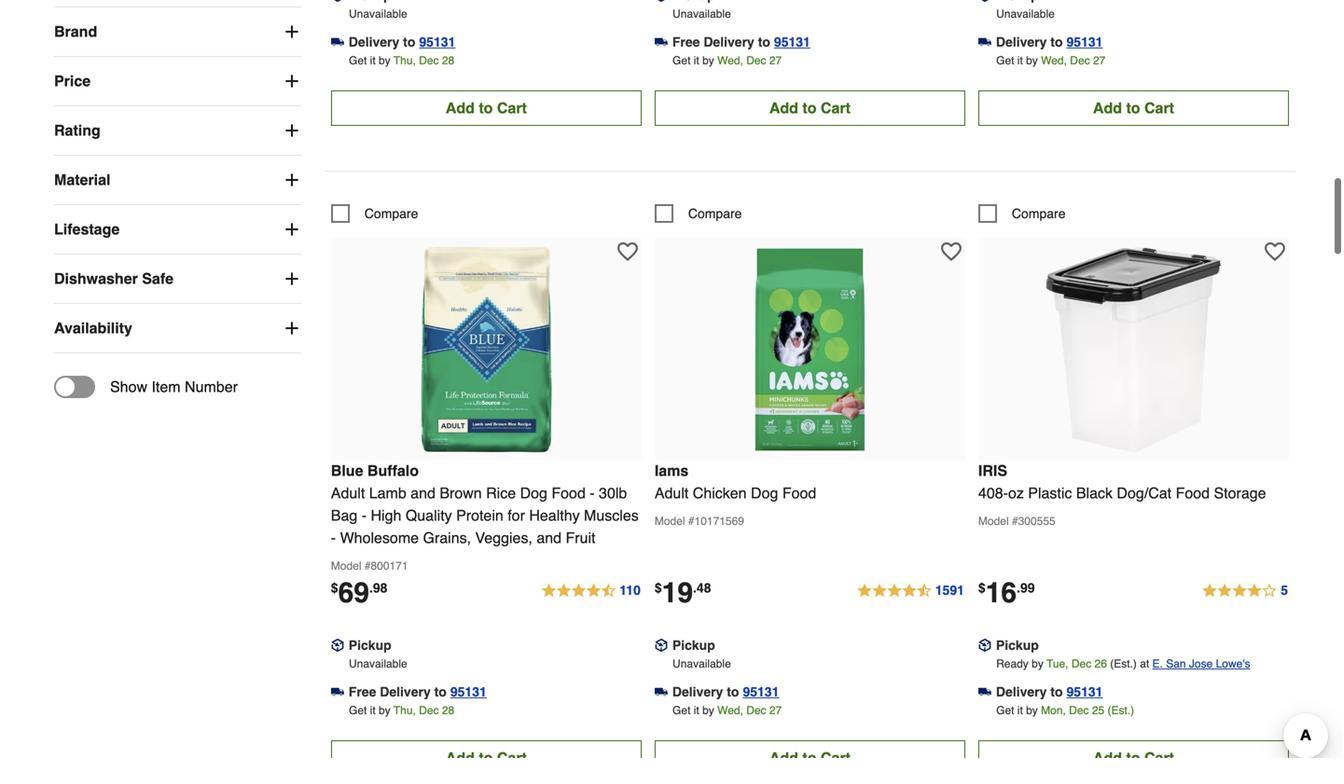 Task type: describe. For each thing, give the bounding box(es) containing it.
blue buffalo adult lamb and brown rice dog food - 30lb bag - high quality protein for healthy muscles - wholesome grains, veggies, and fruit
[[331, 462, 639, 547]]

model # 10171569
[[655, 515, 745, 528]]

1 cart from the left
[[497, 99, 527, 117]]

iams
[[655, 462, 689, 480]]

iris 408-oz plastic black dog/cat food storage
[[979, 462, 1267, 502]]

2 heart outline image from the left
[[1265, 242, 1286, 262]]

rice
[[486, 485, 516, 502]]

adult inside iams adult chicken dog food
[[655, 485, 689, 502]]

3 add from the left
[[1094, 99, 1123, 117]]

pickup for get it by thu, dec 28
[[349, 638, 392, 653]]

1591
[[936, 583, 965, 598]]

1591 button
[[856, 580, 966, 603]]

truck filled image for get it by thu, dec 28
[[331, 686, 344, 699]]

oz
[[1009, 485, 1024, 502]]

28 for 95131
[[442, 54, 455, 67]]

iams adult chicken dog food
[[655, 462, 817, 502]]

fruit
[[566, 529, 596, 547]]

5
[[1281, 583, 1289, 598]]

veggies,
[[475, 529, 533, 547]]

model for 408-oz plastic black dog/cat food storage
[[979, 515, 1009, 528]]

4.5 stars image for 69
[[541, 580, 642, 603]]

price button
[[54, 57, 301, 106]]

28 for to
[[442, 704, 455, 717]]

grains,
[[423, 529, 471, 547]]

pickup image
[[655, 0, 668, 2]]

black
[[1077, 485, 1113, 502]]

quality
[[406, 507, 452, 524]]

heart outline image
[[941, 242, 962, 262]]

availability
[[54, 320, 132, 337]]

$ 69 .98
[[331, 577, 388, 609]]

lowe's
[[1216, 658, 1251, 671]]

4 stars image
[[1202, 580, 1290, 603]]

jose
[[1190, 658, 1213, 671]]

free for get it by thu, dec 28
[[349, 685, 376, 700]]

300555
[[1019, 515, 1056, 528]]

1001843906 element
[[979, 204, 1066, 223]]

get it by thu, dec 28 for to
[[349, 54, 455, 67]]

5 button
[[1202, 580, 1290, 603]]

ready
[[997, 658, 1029, 671]]

$ 16 .99
[[979, 577, 1035, 609]]

plus image for rating
[[283, 121, 301, 140]]

actual price $16.99 element
[[979, 577, 1035, 609]]

free delivery to 95131 for thu,
[[349, 685, 487, 700]]

safe
[[142, 270, 174, 287]]

thu, for to
[[394, 54, 416, 67]]

dishwasher safe button
[[54, 255, 301, 303]]

brown
[[440, 485, 482, 502]]

2 add to cart button from the left
[[655, 90, 966, 126]]

protein
[[456, 507, 504, 524]]

110 button
[[541, 580, 642, 603]]

storage
[[1214, 485, 1267, 502]]

compare for 5005373665 element
[[365, 206, 418, 221]]

3 add to cart button from the left
[[979, 90, 1290, 126]]

material button
[[54, 156, 301, 204]]

compare for 1001843906 element
[[1012, 206, 1066, 221]]

food inside iams adult chicken dog food
[[783, 485, 817, 502]]

16
[[986, 577, 1017, 609]]

dog/cat
[[1117, 485, 1172, 502]]

1 add to cart from the left
[[446, 99, 527, 117]]

408-
[[979, 485, 1009, 502]]

30lb
[[599, 485, 627, 502]]

$ 19 .48
[[655, 577, 711, 609]]

2 vertical spatial -
[[331, 529, 336, 547]]

san
[[1167, 658, 1187, 671]]

0 vertical spatial (est.)
[[1111, 658, 1137, 671]]

mon,
[[1041, 704, 1066, 717]]

pickup for get it by wed, dec 27
[[673, 638, 715, 653]]

800171
[[371, 560, 408, 573]]

dog inside iams adult chicken dog food
[[751, 485, 779, 502]]

dishwasher
[[54, 270, 138, 287]]

e. san jose lowe's button
[[1153, 655, 1251, 674]]

plus image for brand
[[283, 22, 301, 41]]

.99
[[1017, 581, 1035, 596]]

brand
[[54, 23, 97, 40]]

2 cart from the left
[[821, 99, 851, 117]]

truck filled image for get it by wed, dec 27
[[655, 36, 668, 49]]

# for adult
[[365, 560, 371, 573]]

model # 300555
[[979, 515, 1056, 528]]

food inside blue buffalo adult lamb and brown rice dog food - 30lb bag - high quality protein for healthy muscles - wholesome grains, veggies, and fruit
[[552, 485, 586, 502]]

tue,
[[1047, 658, 1069, 671]]

brand button
[[54, 8, 301, 56]]

muscles
[[584, 507, 639, 524]]

# for oz
[[1012, 515, 1019, 528]]

$ for 69
[[331, 581, 338, 596]]

model for adult chicken dog food
[[655, 515, 685, 528]]



Task type: vqa. For each thing, say whether or not it's contained in the screenshot.
truck filled icon associated with pickup icon associated with Get it by Thu, Dec 28
yes



Task type: locate. For each thing, give the bounding box(es) containing it.
5005373665 element
[[331, 204, 418, 223]]

plus image for lifestage
[[283, 220, 301, 239]]

rating button
[[54, 106, 301, 155]]

4.5 stars image down fruit
[[541, 580, 642, 603]]

adult
[[331, 485, 365, 502], [655, 485, 689, 502]]

1 compare from the left
[[365, 206, 418, 221]]

item
[[152, 378, 181, 396]]

2 get it by thu, dec 28 from the top
[[349, 704, 455, 717]]

95131 button
[[419, 33, 456, 51], [774, 33, 811, 51], [1067, 33, 1103, 51], [451, 683, 487, 702], [743, 683, 780, 702], [1067, 683, 1103, 702]]

actual price $19.48 element
[[655, 577, 711, 609]]

1 vertical spatial (est.)
[[1108, 704, 1135, 717]]

1 4.5 stars image from the left
[[541, 580, 642, 603]]

model for adult lamb and brown rice dog food - 30lb bag - high quality protein for healthy muscles - wholesome grains, veggies, and fruit
[[331, 560, 362, 573]]

adult down iams
[[655, 485, 689, 502]]

25
[[1093, 704, 1105, 717]]

pickup image
[[331, 0, 344, 2], [979, 0, 992, 2], [331, 639, 344, 652], [655, 639, 668, 652], [979, 639, 992, 652]]

add
[[446, 99, 475, 117], [770, 99, 799, 117], [1094, 99, 1123, 117]]

pickup down the actual price $19.48 element
[[673, 638, 715, 653]]

1 plus image from the top
[[283, 22, 301, 41]]

1 get it by thu, dec 28 from the top
[[349, 54, 455, 67]]

e.
[[1153, 658, 1164, 671]]

1 horizontal spatial adult
[[655, 485, 689, 502]]

-
[[590, 485, 595, 502], [362, 507, 367, 524], [331, 529, 336, 547]]

1 horizontal spatial -
[[362, 507, 367, 524]]

2 horizontal spatial pickup
[[996, 638, 1039, 653]]

1 28 from the top
[[442, 54, 455, 67]]

food up the healthy
[[552, 485, 586, 502]]

2 plus image from the top
[[283, 121, 301, 140]]

adult inside blue buffalo adult lamb and brown rice dog food - 30lb bag - high quality protein for healthy muscles - wholesome grains, veggies, and fruit
[[331, 485, 365, 502]]

actual price $69.98 element
[[331, 577, 388, 609]]

iams adult chicken dog food image
[[708, 247, 913, 452]]

truck filled image
[[331, 36, 344, 49], [979, 36, 992, 49], [655, 686, 668, 699], [979, 686, 992, 699]]

1 vertical spatial free delivery to 95131
[[349, 685, 487, 700]]

plus image for dishwasher safe
[[283, 270, 301, 288]]

0 horizontal spatial $
[[331, 581, 338, 596]]

0 horizontal spatial food
[[552, 485, 586, 502]]

blue
[[331, 462, 363, 480]]

1 horizontal spatial add
[[770, 99, 799, 117]]

4.5 stars image
[[541, 580, 642, 603], [856, 580, 966, 603]]

model # 800171
[[331, 560, 408, 573]]

thu, for delivery
[[394, 704, 416, 717]]

rating
[[54, 122, 101, 139]]

2 add to cart from the left
[[770, 99, 851, 117]]

0 vertical spatial thu,
[[394, 54, 416, 67]]

2 pickup from the left
[[673, 638, 715, 653]]

availability button
[[54, 304, 301, 353]]

2 horizontal spatial -
[[590, 485, 595, 502]]

truck filled image
[[655, 36, 668, 49], [331, 686, 344, 699]]

number
[[185, 378, 238, 396]]

add to cart button
[[331, 90, 642, 126], [655, 90, 966, 126], [979, 90, 1290, 126]]

delivery to 95131
[[349, 34, 456, 49], [996, 34, 1103, 49], [673, 685, 780, 700], [996, 685, 1103, 700]]

10171569
[[695, 515, 745, 528]]

plus image
[[283, 22, 301, 41], [283, 319, 301, 338]]

0 horizontal spatial add
[[446, 99, 475, 117]]

0 vertical spatial and
[[411, 485, 436, 502]]

plus image for price
[[283, 72, 301, 91]]

compare inside 5005462041 element
[[689, 206, 742, 221]]

1 vertical spatial 28
[[442, 704, 455, 717]]

show item number
[[110, 378, 238, 396]]

plus image inside the availability button
[[283, 319, 301, 338]]

$ inside $ 16 .99
[[979, 581, 986, 596]]

3 pickup from the left
[[996, 638, 1039, 653]]

model
[[655, 515, 685, 528], [979, 515, 1009, 528], [331, 560, 362, 573]]

$ inside $ 69 .98
[[331, 581, 338, 596]]

buffalo
[[368, 462, 419, 480]]

0 vertical spatial get it by thu, dec 28
[[349, 54, 455, 67]]

compare inside 1001843906 element
[[1012, 206, 1066, 221]]

dec
[[419, 54, 439, 67], [747, 54, 767, 67], [1071, 54, 1090, 67], [1072, 658, 1092, 671], [419, 704, 439, 717], [747, 704, 767, 717], [1069, 704, 1089, 717]]

1 food from the left
[[552, 485, 586, 502]]

1 horizontal spatial heart outline image
[[1265, 242, 1286, 262]]

1 vertical spatial thu,
[[394, 704, 416, 717]]

4 plus image from the top
[[283, 220, 301, 239]]

food
[[552, 485, 586, 502], [783, 485, 817, 502], [1176, 485, 1210, 502]]

plus image inside dishwasher safe button
[[283, 270, 301, 288]]

2 horizontal spatial $
[[979, 581, 986, 596]]

unavailable
[[349, 7, 407, 20], [673, 7, 731, 20], [997, 7, 1055, 20], [349, 658, 407, 671], [673, 658, 731, 671]]

plus image inside price button
[[283, 72, 301, 91]]

pickup up ready
[[996, 638, 1039, 653]]

110
[[620, 583, 641, 598]]

chicken
[[693, 485, 747, 502]]

2 compare from the left
[[689, 206, 742, 221]]

1 horizontal spatial #
[[689, 515, 695, 528]]

(est.)
[[1111, 658, 1137, 671], [1108, 704, 1135, 717]]

# for chicken
[[689, 515, 695, 528]]

model down 408-
[[979, 515, 1009, 528]]

4.5 stars image left 16
[[856, 580, 966, 603]]

# down "chicken"
[[689, 515, 695, 528]]

# up ".98"
[[365, 560, 371, 573]]

$ inside $ 19 .48
[[655, 581, 662, 596]]

0 vertical spatial truck filled image
[[655, 36, 668, 49]]

1 $ from the left
[[331, 581, 338, 596]]

2 horizontal spatial model
[[979, 515, 1009, 528]]

0 horizontal spatial free delivery to 95131
[[349, 685, 487, 700]]

compare inside 5005373665 element
[[365, 206, 418, 221]]

5 plus image from the top
[[283, 270, 301, 288]]

1 pickup from the left
[[349, 638, 392, 653]]

0 horizontal spatial model
[[331, 560, 362, 573]]

0 vertical spatial free delivery to 95131
[[673, 34, 811, 49]]

2 plus image from the top
[[283, 319, 301, 338]]

2 horizontal spatial add to cart
[[1094, 99, 1175, 117]]

iris
[[979, 462, 1008, 480]]

1 add to cart button from the left
[[331, 90, 642, 126]]

compare
[[365, 206, 418, 221], [689, 206, 742, 221], [1012, 206, 1066, 221]]

0 horizontal spatial pickup
[[349, 638, 392, 653]]

2 horizontal spatial food
[[1176, 485, 1210, 502]]

26
[[1095, 658, 1107, 671]]

- down the bag
[[331, 529, 336, 547]]

- left '30lb'
[[590, 485, 595, 502]]

lifestage button
[[54, 205, 301, 254]]

1 horizontal spatial cart
[[821, 99, 851, 117]]

1 dog from the left
[[520, 485, 548, 502]]

by
[[379, 54, 391, 67], [703, 54, 715, 67], [1027, 54, 1038, 67], [1032, 658, 1044, 671], [379, 704, 391, 717], [703, 704, 715, 717], [1027, 704, 1038, 717]]

lamb
[[369, 485, 407, 502]]

plus image inside lifestage button
[[283, 220, 301, 239]]

0 horizontal spatial cart
[[497, 99, 527, 117]]

2 horizontal spatial compare
[[1012, 206, 1066, 221]]

1 horizontal spatial dog
[[751, 485, 779, 502]]

4.5 stars image containing 1591
[[856, 580, 966, 603]]

$ right 110
[[655, 581, 662, 596]]

get
[[349, 54, 367, 67], [673, 54, 691, 67], [997, 54, 1015, 67], [349, 704, 367, 717], [673, 704, 691, 717], [997, 704, 1015, 717]]

show item number element
[[54, 376, 238, 399]]

$ down model # 800171
[[331, 581, 338, 596]]

wholesome
[[340, 529, 419, 547]]

1 horizontal spatial add to cart
[[770, 99, 851, 117]]

# down oz
[[1012, 515, 1019, 528]]

plus image for availability
[[283, 319, 301, 338]]

1 vertical spatial plus image
[[283, 319, 301, 338]]

3 $ from the left
[[979, 581, 986, 596]]

for
[[508, 507, 525, 524]]

1 horizontal spatial $
[[655, 581, 662, 596]]

healthy
[[529, 507, 580, 524]]

69
[[338, 577, 369, 609]]

1 horizontal spatial model
[[655, 515, 685, 528]]

1 vertical spatial free
[[349, 685, 376, 700]]

1 horizontal spatial 4.5 stars image
[[856, 580, 966, 603]]

2 thu, from the top
[[394, 704, 416, 717]]

bag
[[331, 507, 358, 524]]

2 28 from the top
[[442, 704, 455, 717]]

add to cart
[[446, 99, 527, 117], [770, 99, 851, 117], [1094, 99, 1175, 117]]

2 horizontal spatial #
[[1012, 515, 1019, 528]]

delivery
[[349, 34, 400, 49], [704, 34, 755, 49], [996, 34, 1047, 49], [380, 685, 431, 700], [673, 685, 723, 700], [996, 685, 1047, 700]]

1 vertical spatial and
[[537, 529, 562, 547]]

free delivery to 95131
[[673, 34, 811, 49], [349, 685, 487, 700]]

(est.) right 25
[[1108, 704, 1135, 717]]

1 horizontal spatial compare
[[689, 206, 742, 221]]

$ right the 1591 at the bottom right
[[979, 581, 986, 596]]

food inside iris 408-oz plastic black dog/cat food storage
[[1176, 485, 1210, 502]]

0 horizontal spatial dog
[[520, 485, 548, 502]]

$ for 16
[[979, 581, 986, 596]]

plastic
[[1029, 485, 1073, 502]]

free
[[673, 34, 700, 49], [349, 685, 376, 700]]

1 thu, from the top
[[394, 54, 416, 67]]

pickup down actual price $69.98 'element'
[[349, 638, 392, 653]]

it
[[370, 54, 376, 67], [694, 54, 700, 67], [1018, 54, 1023, 67], [370, 704, 376, 717], [694, 704, 700, 717], [1018, 704, 1023, 717]]

0 vertical spatial plus image
[[283, 22, 301, 41]]

(est.) left at
[[1111, 658, 1137, 671]]

2 dog from the left
[[751, 485, 779, 502]]

0 horizontal spatial -
[[331, 529, 336, 547]]

1 vertical spatial truck filled image
[[331, 686, 344, 699]]

0 horizontal spatial compare
[[365, 206, 418, 221]]

free delivery to 95131 for wed,
[[673, 34, 811, 49]]

plus image for material
[[283, 171, 301, 190]]

1 horizontal spatial and
[[537, 529, 562, 547]]

dog right "chicken"
[[751, 485, 779, 502]]

thu,
[[394, 54, 416, 67], [394, 704, 416, 717]]

1 horizontal spatial food
[[783, 485, 817, 502]]

1 plus image from the top
[[283, 72, 301, 91]]

wed,
[[718, 54, 744, 67], [1041, 54, 1067, 67], [718, 704, 744, 717]]

food right "chicken"
[[783, 485, 817, 502]]

2 4.5 stars image from the left
[[856, 580, 966, 603]]

0 vertical spatial -
[[590, 485, 595, 502]]

0 horizontal spatial truck filled image
[[331, 686, 344, 699]]

pickup
[[349, 638, 392, 653], [673, 638, 715, 653], [996, 638, 1039, 653]]

0 vertical spatial free
[[673, 34, 700, 49]]

0 horizontal spatial adult
[[331, 485, 365, 502]]

dishwasher safe
[[54, 270, 174, 287]]

material
[[54, 171, 111, 189]]

1 heart outline image from the left
[[618, 242, 638, 262]]

at
[[1140, 658, 1150, 671]]

dog up 'for'
[[520, 485, 548, 502]]

3 compare from the left
[[1012, 206, 1066, 221]]

and
[[411, 485, 436, 502], [537, 529, 562, 547]]

3 food from the left
[[1176, 485, 1210, 502]]

high
[[371, 507, 402, 524]]

2 horizontal spatial cart
[[1145, 99, 1175, 117]]

1 add from the left
[[446, 99, 475, 117]]

0 horizontal spatial #
[[365, 560, 371, 573]]

and up quality
[[411, 485, 436, 502]]

show
[[110, 378, 147, 396]]

0 horizontal spatial add to cart
[[446, 99, 527, 117]]

4.5 stars image containing 110
[[541, 580, 642, 603]]

get it by mon, dec 25 (est.)
[[997, 704, 1135, 717]]

1 horizontal spatial truck filled image
[[655, 36, 668, 49]]

dog inside blue buffalo adult lamb and brown rice dog food - 30lb bag - high quality protein for healthy muscles - wholesome grains, veggies, and fruit
[[520, 485, 548, 502]]

2 food from the left
[[783, 485, 817, 502]]

plus image inside the 'rating' "button"
[[283, 121, 301, 140]]

2 adult from the left
[[655, 485, 689, 502]]

.98
[[369, 581, 388, 596]]

0 horizontal spatial and
[[411, 485, 436, 502]]

lifestage
[[54, 221, 120, 238]]

0 horizontal spatial 4.5 stars image
[[541, 580, 642, 603]]

0 horizontal spatial add to cart button
[[331, 90, 642, 126]]

2 $ from the left
[[655, 581, 662, 596]]

model left 10171569
[[655, 515, 685, 528]]

1 vertical spatial get it by thu, dec 28
[[349, 704, 455, 717]]

1 vertical spatial -
[[362, 507, 367, 524]]

compare for 5005462041 element
[[689, 206, 742, 221]]

0 vertical spatial 28
[[442, 54, 455, 67]]

2 add from the left
[[770, 99, 799, 117]]

pickup for get it by mon, dec 25 (est.)
[[996, 638, 1039, 653]]

- right the bag
[[362, 507, 367, 524]]

.48
[[693, 581, 711, 596]]

iris 408-oz plastic black dog/cat food storage image
[[1032, 247, 1237, 452]]

get it by wed, dec 27
[[673, 54, 782, 67], [997, 54, 1106, 67], [673, 704, 782, 717]]

plus image
[[283, 72, 301, 91], [283, 121, 301, 140], [283, 171, 301, 190], [283, 220, 301, 239], [283, 270, 301, 288]]

get it by thu, dec 28 for delivery
[[349, 704, 455, 717]]

0 horizontal spatial heart outline image
[[618, 242, 638, 262]]

2 horizontal spatial add
[[1094, 99, 1123, 117]]

dog
[[520, 485, 548, 502], [751, 485, 779, 502]]

food left storage
[[1176, 485, 1210, 502]]

blue buffalo  adult lamb and brown rice dog food - 30lb bag - high quality protein for healthy muscles - wholesome grains, veggies, and fruit image
[[384, 247, 589, 452]]

price
[[54, 72, 91, 90]]

1 horizontal spatial free
[[673, 34, 700, 49]]

1 adult from the left
[[331, 485, 365, 502]]

4.5 stars image for 19
[[856, 580, 966, 603]]

plus image inside "material" button
[[283, 171, 301, 190]]

adult down blue
[[331, 485, 365, 502]]

ready by tue, dec 26 (est.) at e. san jose lowe's
[[997, 658, 1251, 671]]

1 horizontal spatial add to cart button
[[655, 90, 966, 126]]

#
[[689, 515, 695, 528], [1012, 515, 1019, 528], [365, 560, 371, 573]]

1 horizontal spatial pickup
[[673, 638, 715, 653]]

95131
[[419, 34, 456, 49], [774, 34, 811, 49], [1067, 34, 1103, 49], [451, 685, 487, 700], [743, 685, 780, 700], [1067, 685, 1103, 700]]

0 horizontal spatial free
[[349, 685, 376, 700]]

plus image inside brand button
[[283, 22, 301, 41]]

free for get it by wed, dec 27
[[673, 34, 700, 49]]

3 cart from the left
[[1145, 99, 1175, 117]]

$
[[331, 581, 338, 596], [655, 581, 662, 596], [979, 581, 986, 596]]

and down the healthy
[[537, 529, 562, 547]]

5005462041 element
[[655, 204, 742, 223]]

19
[[662, 577, 693, 609]]

model up 69
[[331, 560, 362, 573]]

3 add to cart from the left
[[1094, 99, 1175, 117]]

3 plus image from the top
[[283, 171, 301, 190]]

heart outline image
[[618, 242, 638, 262], [1265, 242, 1286, 262]]

2 horizontal spatial add to cart button
[[979, 90, 1290, 126]]

cart
[[497, 99, 527, 117], [821, 99, 851, 117], [1145, 99, 1175, 117]]

1 horizontal spatial free delivery to 95131
[[673, 34, 811, 49]]

$ for 19
[[655, 581, 662, 596]]



